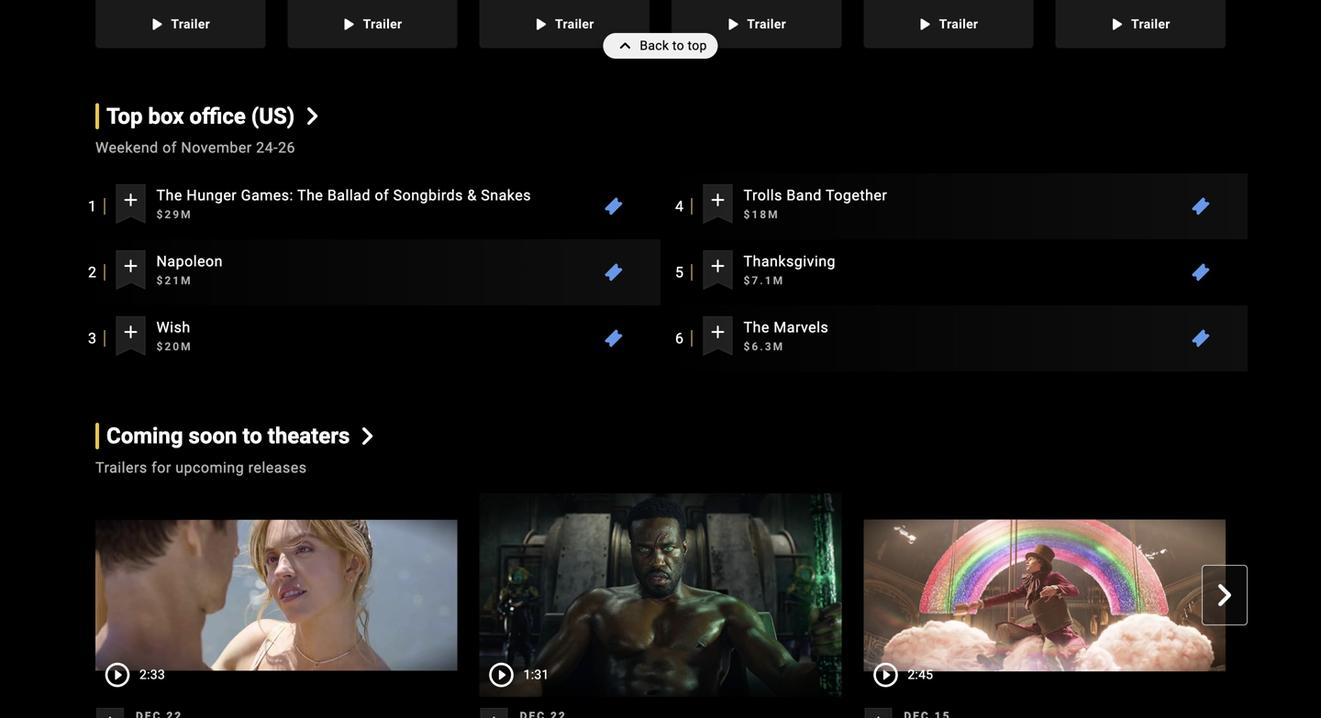 Task type: locate. For each thing, give the bounding box(es) containing it.
the up $6.3m
[[744, 319, 770, 336]]

0 horizontal spatial of
[[163, 139, 177, 157]]

3 trailer button from the left
[[520, 8, 609, 41]]

trailer button
[[136, 8, 225, 41], [328, 8, 417, 41], [520, 8, 609, 41], [712, 8, 801, 41], [904, 8, 993, 41], [1097, 8, 1185, 41]]

back
[[640, 38, 669, 53]]

add image
[[120, 255, 142, 277], [707, 255, 729, 277], [707, 321, 729, 343], [483, 713, 505, 719], [867, 713, 889, 719]]

1 horizontal spatial the
[[297, 187, 323, 204]]

weekend of november 24-26
[[95, 139, 296, 157]]

trolls band togethershowtimes link image
[[1190, 196, 1212, 218]]

1 horizontal spatial to
[[673, 38, 684, 53]]

0 vertical spatial of
[[163, 139, 177, 157]]

november
[[181, 139, 252, 157]]

back to top button
[[603, 33, 718, 59]]

the for 6
[[744, 319, 770, 336]]

trailer
[[171, 16, 210, 32], [363, 16, 402, 32], [555, 16, 594, 32], [747, 16, 786, 32], [939, 16, 978, 32], [1131, 16, 1171, 32]]

1:31 group
[[480, 494, 842, 719], [480, 494, 842, 697]]

4 trailer from the left
[[747, 16, 786, 32]]

napoleonshowtimes link image
[[603, 262, 625, 284]]

wish $20m
[[156, 319, 192, 353]]

of down box
[[163, 139, 177, 157]]

2 horizontal spatial the
[[744, 319, 770, 336]]

of right ballad at the left top of the page
[[375, 187, 389, 204]]

1
[[88, 198, 97, 215]]

4 play arrow image from the left
[[914, 13, 936, 35]]

napoleon $21m
[[156, 253, 223, 287]]

3 play arrow image from the left
[[722, 13, 744, 35]]

4
[[675, 198, 684, 215]]

$18m
[[744, 208, 780, 221]]

1 trailer from the left
[[171, 16, 210, 32]]

coming soon to theaters
[[106, 423, 350, 449]]

add image for the
[[120, 189, 142, 211]]

0 vertical spatial chevron right inline image
[[359, 428, 376, 445]]

$21m
[[156, 275, 192, 287]]

2:33 group
[[95, 494, 458, 719], [95, 494, 458, 697]]

1 vertical spatial chevron right inline image
[[1214, 584, 1236, 607]]

to right soon
[[243, 423, 262, 449]]

ballad
[[327, 187, 371, 204]]

releases
[[248, 459, 307, 477]]

theaters
[[268, 423, 350, 449]]

thanksgiving $7.1m
[[744, 253, 836, 287]]

0 horizontal spatial to
[[243, 423, 262, 449]]

5 trailer from the left
[[939, 16, 978, 32]]

(us)
[[251, 103, 295, 129]]

add image for napoleon
[[120, 255, 142, 277]]

the marvelsshowtimes link image
[[1190, 328, 1212, 350]]

6 trailer from the left
[[1131, 16, 1171, 32]]

add image
[[120, 189, 142, 211], [707, 189, 729, 211], [120, 321, 142, 343], [99, 713, 121, 719]]

trolls band together $18m
[[744, 187, 888, 221]]

2 trailer from the left
[[363, 16, 402, 32]]

the inside "the marvels $6.3m"
[[744, 319, 770, 336]]

0 vertical spatial to
[[673, 38, 684, 53]]

add image for wish
[[120, 321, 142, 343]]

wonka image
[[864, 494, 1226, 697]]

trolls
[[744, 187, 783, 204]]

to left top
[[673, 38, 684, 53]]

3
[[88, 330, 97, 347]]

to inside button
[[673, 38, 684, 53]]

band
[[787, 187, 822, 204]]

1 play arrow image from the left
[[337, 13, 359, 35]]

1:31 link
[[480, 494, 842, 697]]

thanksgivingshowtimes link image
[[1190, 262, 1212, 284]]

add image for the
[[707, 321, 729, 343]]

top box office (us)
[[106, 103, 295, 129]]

trailer for 3rd the 'trailer' button from left
[[555, 16, 594, 32]]

$20m
[[156, 341, 192, 353]]

2:45 group
[[864, 494, 1226, 719], [864, 494, 1226, 697]]

play arrow image
[[337, 13, 359, 35], [529, 13, 551, 35], [722, 13, 744, 35], [914, 13, 936, 35]]

2
[[88, 264, 97, 281]]

for
[[152, 459, 171, 477]]

5
[[675, 264, 684, 281]]

group
[[73, 494, 1321, 719], [1248, 494, 1321, 697], [1248, 494, 1321, 697]]

2 play arrow image from the left
[[529, 13, 551, 35]]

chevron right inline image
[[359, 428, 376, 445], [1214, 584, 1236, 607]]

box
[[148, 103, 184, 129]]

1 horizontal spatial chevron right inline image
[[1214, 584, 1236, 607]]

trailer for 6th the 'trailer' button from the left
[[1131, 16, 1171, 32]]

snakes
[[481, 187, 531, 204]]

the left ballad at the left top of the page
[[297, 187, 323, 204]]

2:33 link
[[95, 494, 458, 697]]

to
[[673, 38, 684, 53], [243, 423, 262, 449]]

group containing 2:33
[[73, 494, 1321, 719]]

2:33
[[139, 668, 165, 683]]

1 horizontal spatial of
[[375, 187, 389, 204]]

3 trailer from the left
[[555, 16, 594, 32]]

0 horizontal spatial play arrow image
[[145, 13, 167, 35]]

1 horizontal spatial play arrow image
[[1106, 13, 1128, 35]]

office
[[189, 103, 246, 129]]

0 horizontal spatial chevron right inline image
[[359, 428, 376, 445]]

0 horizontal spatial the
[[156, 187, 182, 204]]

weekend
[[95, 139, 158, 157]]

the marvels $6.3m
[[744, 319, 829, 353]]

of
[[163, 139, 177, 157], [375, 187, 389, 204]]

chevron right inline image inside coming soon to theaters link
[[359, 428, 376, 445]]

the up $29m
[[156, 187, 182, 204]]

1 vertical spatial of
[[375, 187, 389, 204]]

the
[[156, 187, 182, 204], [297, 187, 323, 204], [744, 319, 770, 336]]

top
[[688, 38, 707, 53]]

play arrow image
[[145, 13, 167, 35], [1106, 13, 1128, 35]]



Task type: describe. For each thing, give the bounding box(es) containing it.
1:31
[[524, 668, 549, 683]]

songbirds
[[393, 187, 463, 204]]

hunger
[[187, 187, 237, 204]]

&
[[467, 187, 477, 204]]

marvels
[[774, 319, 829, 336]]

coming
[[106, 423, 183, 449]]

trailer for sixth the 'trailer' button from the right
[[171, 16, 210, 32]]

upcoming
[[175, 459, 244, 477]]

of inside the hunger games: the ballad of songbirds & snakes $29m
[[375, 187, 389, 204]]

1 play arrow image from the left
[[145, 13, 167, 35]]

play arrow image for fourth the 'trailer' button
[[722, 13, 744, 35]]

$29m
[[156, 208, 192, 221]]

2 trailer button from the left
[[328, 8, 417, 41]]

top box office (us) link
[[95, 103, 321, 130]]

2:45 group inside group
[[864, 494, 1226, 697]]

1 vertical spatial to
[[243, 423, 262, 449]]

24-
[[256, 139, 278, 157]]

top
[[106, 103, 143, 129]]

napoleon
[[156, 253, 223, 270]]

2:45
[[908, 668, 933, 683]]

trailer for 5th the 'trailer' button from right
[[363, 16, 402, 32]]

add image for thanksgiving
[[707, 255, 729, 277]]

chevron right inline image
[[304, 108, 321, 125]]

$6.3m
[[744, 341, 785, 353]]

together
[[826, 187, 888, 204]]

trailer for fourth the 'trailer' button
[[747, 16, 786, 32]]

anyone but you image
[[95, 494, 458, 697]]

soon
[[189, 423, 237, 449]]

trailer for second the 'trailer' button from right
[[939, 16, 978, 32]]

1 trailer button from the left
[[136, 8, 225, 41]]

2:45 link
[[864, 494, 1226, 697]]

the hunger games: the ballad of songbirds & snakesshowtimes link image
[[603, 196, 625, 218]]

thanksgiving
[[744, 253, 836, 270]]

coming soon to theaters link
[[95, 423, 376, 450]]

play arrow image for second the 'trailer' button from right
[[914, 13, 936, 35]]

wishshowtimes link image
[[603, 328, 625, 350]]

trailers for upcoming releases
[[95, 459, 307, 477]]

26
[[278, 139, 296, 157]]

the for 1
[[156, 187, 182, 204]]

5 trailer button from the left
[[904, 8, 993, 41]]

back to top
[[640, 38, 707, 53]]

play arrow image for 3rd the 'trailer' button from left
[[529, 13, 551, 35]]

games:
[[241, 187, 294, 204]]

trailers
[[95, 459, 147, 477]]

$7.1m
[[744, 275, 785, 287]]

add image for trolls
[[707, 189, 729, 211]]

4 trailer button from the left
[[712, 8, 801, 41]]

2 play arrow image from the left
[[1106, 13, 1128, 35]]

the hunger games: the ballad of songbirds & snakes $29m
[[156, 187, 531, 221]]

official trailer 2 image
[[480, 494, 842, 697]]

6
[[675, 330, 684, 347]]

6 trailer button from the left
[[1097, 8, 1185, 41]]

expand less image
[[614, 33, 640, 59]]

play arrow image for 5th the 'trailer' button from right
[[337, 13, 359, 35]]

wish
[[156, 319, 191, 336]]



Task type: vqa. For each thing, say whether or not it's contained in the screenshot.


